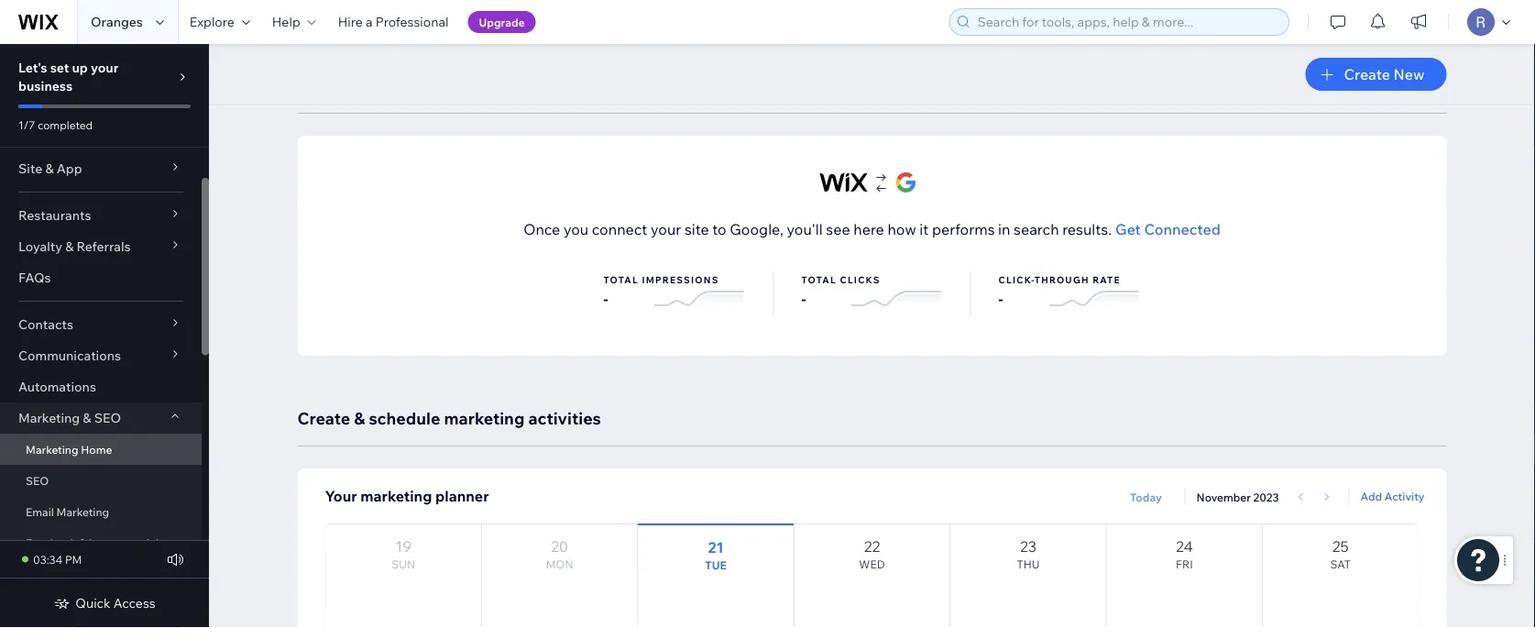 Task type: vqa. For each thing, say whether or not it's contained in the screenshot.
Back in Stock Requests "LINK"
no



Task type: locate. For each thing, give the bounding box(es) containing it.
create new button
[[1306, 58, 1447, 91]]

your inside let's set up your business
[[91, 60, 119, 76]]

home
[[81, 442, 112, 456]]

- down total impressions
[[604, 290, 609, 308]]

seo up email
[[26, 474, 49, 487]]

click-
[[999, 274, 1035, 285]]

marketing up "19"
[[361, 487, 432, 505]]

1 horizontal spatial total
[[802, 274, 837, 285]]

& inside popup button
[[65, 238, 74, 254]]

- for total impressions
[[604, 290, 609, 308]]

your
[[325, 487, 357, 505]]

get connected button
[[1116, 218, 1221, 240]]

0 horizontal spatial total
[[604, 274, 639, 285]]

ads
[[144, 536, 164, 550]]

restaurants
[[18, 207, 91, 223]]

total
[[604, 274, 639, 285], [802, 274, 837, 285]]

1 vertical spatial marketing
[[361, 487, 432, 505]]

& inside 'link'
[[79, 536, 86, 550]]

3 - from the left
[[999, 290, 1004, 308]]

planner
[[436, 487, 489, 505]]

seo down automations link
[[94, 410, 121, 426]]

referrals
[[77, 238, 131, 254]]

0 vertical spatial your
[[91, 60, 119, 76]]

quick
[[75, 595, 111, 611]]

19 sun
[[392, 537, 415, 571]]

email
[[26, 505, 54, 519]]

today
[[1131, 490, 1163, 504]]

& right loyalty in the top of the page
[[65, 238, 74, 254]]

& up home
[[83, 410, 91, 426]]

marketing inside popup button
[[18, 410, 80, 426]]

0 horizontal spatial seo
[[26, 474, 49, 487]]

create up your
[[298, 408, 350, 428]]

2 - from the left
[[802, 290, 807, 308]]

&
[[45, 160, 54, 177], [65, 238, 74, 254], [354, 408, 365, 428], [83, 410, 91, 426], [79, 536, 86, 550]]

marketing down marketing & seo
[[26, 442, 78, 456]]

0 horizontal spatial marketing
[[361, 487, 432, 505]]

23
[[1020, 537, 1037, 556]]

mon
[[546, 557, 574, 571]]

connected
[[1145, 220, 1221, 238]]

how
[[888, 220, 917, 238]]

- down click-
[[999, 290, 1004, 308]]

automations link
[[0, 371, 202, 403]]

0 vertical spatial marketing
[[444, 408, 525, 428]]

20 mon
[[546, 537, 574, 571]]

2 total from the left
[[802, 274, 837, 285]]

& for schedule
[[354, 408, 365, 428]]

create inside button
[[1345, 65, 1391, 83]]

& up pm
[[79, 536, 86, 550]]

facebook & instagram ads link
[[0, 527, 202, 558]]

connect
[[592, 220, 648, 238]]

0 horizontal spatial -
[[604, 290, 609, 308]]

add activity
[[1361, 489, 1425, 503]]

once you connect your site to google, you'll see here how it performs in search results. get connected
[[524, 220, 1221, 238]]

sat
[[1331, 557, 1351, 571]]

performs
[[932, 220, 995, 238]]

sidebar element
[[0, 44, 209, 628]]

your right up
[[91, 60, 119, 76]]

clicks
[[840, 274, 881, 285]]

site & app
[[18, 160, 82, 177]]

professional
[[376, 14, 449, 30]]

once
[[524, 220, 561, 238]]

1 vertical spatial create
[[298, 408, 350, 428]]

activities
[[529, 408, 601, 428]]

marketing down automations
[[18, 410, 80, 426]]

total impressions
[[604, 274, 719, 285]]

site
[[18, 160, 42, 177]]

& right site
[[45, 160, 54, 177]]

communications button
[[0, 340, 202, 371]]

21 tue
[[705, 538, 727, 572]]

facebook
[[26, 536, 77, 550]]

1 vertical spatial your
[[651, 220, 682, 238]]

restaurants button
[[0, 200, 202, 231]]

total left clicks
[[802, 274, 837, 285]]

wed
[[859, 557, 885, 571]]

1 horizontal spatial -
[[802, 290, 807, 308]]

& left schedule at the bottom
[[354, 408, 365, 428]]

-
[[604, 290, 609, 308], [802, 290, 807, 308], [999, 290, 1004, 308]]

tue
[[705, 558, 727, 572]]

1 vertical spatial marketing
[[26, 442, 78, 456]]

create
[[1345, 65, 1391, 83], [298, 408, 350, 428]]

let's set up your business
[[18, 60, 119, 94]]

2 horizontal spatial -
[[999, 290, 1004, 308]]

1 horizontal spatial create
[[1345, 65, 1391, 83]]

0 horizontal spatial create
[[298, 408, 350, 428]]

0 vertical spatial create
[[1345, 65, 1391, 83]]

in
[[999, 220, 1011, 238]]

november 2023
[[1197, 491, 1280, 504]]

0 vertical spatial seo
[[94, 410, 121, 426]]

total clicks
[[802, 274, 881, 285]]

total down the connect
[[604, 274, 639, 285]]

hire
[[338, 14, 363, 30]]

03:34 pm
[[33, 552, 82, 566]]

0 vertical spatial marketing
[[18, 410, 80, 426]]

1 total from the left
[[604, 274, 639, 285]]

1 horizontal spatial your
[[651, 220, 682, 238]]

marketing up facebook & instagram ads
[[56, 505, 109, 519]]

1 horizontal spatial seo
[[94, 410, 121, 426]]

explore
[[190, 14, 235, 30]]

you'll
[[787, 220, 823, 238]]

19
[[396, 537, 412, 556]]

0 horizontal spatial your
[[91, 60, 119, 76]]

& for seo
[[83, 410, 91, 426]]

new
[[1394, 65, 1425, 83]]

1 - from the left
[[604, 290, 609, 308]]

create left new
[[1345, 65, 1391, 83]]

seo
[[94, 410, 121, 426], [26, 474, 49, 487]]

1 vertical spatial seo
[[26, 474, 49, 487]]

1 horizontal spatial marketing
[[444, 408, 525, 428]]

rate
[[1093, 274, 1121, 285]]

- for total clicks
[[802, 290, 807, 308]]

seo inside popup button
[[94, 410, 121, 426]]

marketing right schedule at the bottom
[[444, 408, 525, 428]]

hire a professional link
[[327, 0, 460, 44]]

app
[[57, 160, 82, 177]]

seo link
[[0, 465, 202, 496]]

your left site
[[651, 220, 682, 238]]

your for up
[[91, 60, 119, 76]]

- down the total clicks
[[802, 290, 807, 308]]

email marketing link
[[0, 496, 202, 527]]

marketing for marketing home
[[26, 442, 78, 456]]

pm
[[65, 552, 82, 566]]



Task type: describe. For each thing, give the bounding box(es) containing it.
upgrade
[[479, 15, 525, 29]]

22 wed
[[859, 537, 885, 571]]

create & schedule marketing activities
[[298, 408, 601, 428]]

25
[[1333, 537, 1349, 556]]

up
[[72, 60, 88, 76]]

20
[[551, 537, 569, 556]]

marketing for marketing & seo
[[18, 410, 80, 426]]

search
[[1014, 220, 1060, 238]]

loyalty
[[18, 238, 62, 254]]

you
[[564, 220, 589, 238]]

faqs
[[18, 270, 51, 286]]

contacts
[[18, 316, 73, 332]]

set
[[50, 60, 69, 76]]

site
[[685, 220, 709, 238]]

03:34
[[33, 552, 63, 566]]

contacts button
[[0, 309, 202, 340]]

completed
[[38, 118, 93, 132]]

create for create new
[[1345, 65, 1391, 83]]

let's
[[18, 60, 47, 76]]

to
[[713, 220, 727, 238]]

schedule
[[369, 408, 440, 428]]

loyalty & referrals button
[[0, 231, 202, 262]]

help button
[[261, 0, 327, 44]]

sun
[[392, 557, 415, 571]]

1/7
[[18, 118, 35, 132]]

add activity button
[[1361, 488, 1425, 504]]

marketing home link
[[0, 434, 202, 465]]

google search console image
[[818, 169, 927, 196]]

access
[[114, 595, 156, 611]]

fri
[[1176, 557, 1194, 571]]

get
[[1116, 220, 1141, 238]]

through
[[1035, 274, 1090, 285]]

communications
[[18, 348, 121, 364]]

& for referrals
[[65, 238, 74, 254]]

google,
[[730, 220, 784, 238]]

click-through rate
[[999, 274, 1121, 285]]

email marketing
[[26, 505, 109, 519]]

today button
[[1119, 486, 1174, 508]]

site & app button
[[0, 153, 202, 184]]

24
[[1176, 537, 1193, 556]]

business
[[18, 78, 73, 94]]

activity
[[1385, 489, 1425, 503]]

2 vertical spatial marketing
[[56, 505, 109, 519]]

november
[[1197, 491, 1251, 504]]

it
[[920, 220, 929, 238]]

Search for tools, apps, help & more... field
[[972, 9, 1284, 35]]

quick access button
[[53, 595, 156, 612]]

- for click-through rate
[[999, 290, 1004, 308]]

24 fri
[[1176, 537, 1194, 571]]

a
[[366, 14, 373, 30]]

instagram
[[89, 536, 142, 550]]

marketing & seo
[[18, 410, 121, 426]]

& for instagram
[[79, 536, 86, 550]]

facebook & instagram ads
[[26, 536, 164, 550]]

22
[[864, 537, 880, 556]]

2023
[[1254, 491, 1280, 504]]

your for connect
[[651, 220, 682, 238]]

quick access
[[75, 595, 156, 611]]

oranges
[[91, 14, 143, 30]]

add
[[1361, 489, 1383, 503]]

here
[[854, 220, 885, 238]]

upgrade button
[[468, 11, 536, 33]]

& for app
[[45, 160, 54, 177]]

loyalty & referrals
[[18, 238, 131, 254]]

automations
[[18, 379, 96, 395]]

total for total clicks
[[802, 274, 837, 285]]

1/7 completed
[[18, 118, 93, 132]]

thu
[[1017, 557, 1040, 571]]

help
[[272, 14, 300, 30]]

impressions
[[642, 274, 719, 285]]

see
[[826, 220, 851, 238]]

faqs link
[[0, 262, 202, 293]]

create new
[[1345, 65, 1425, 83]]

create for create & schedule marketing activities
[[298, 408, 350, 428]]

25 sat
[[1331, 537, 1351, 571]]

hire a professional
[[338, 14, 449, 30]]

total for total impressions
[[604, 274, 639, 285]]

marketing & seo button
[[0, 403, 202, 434]]



